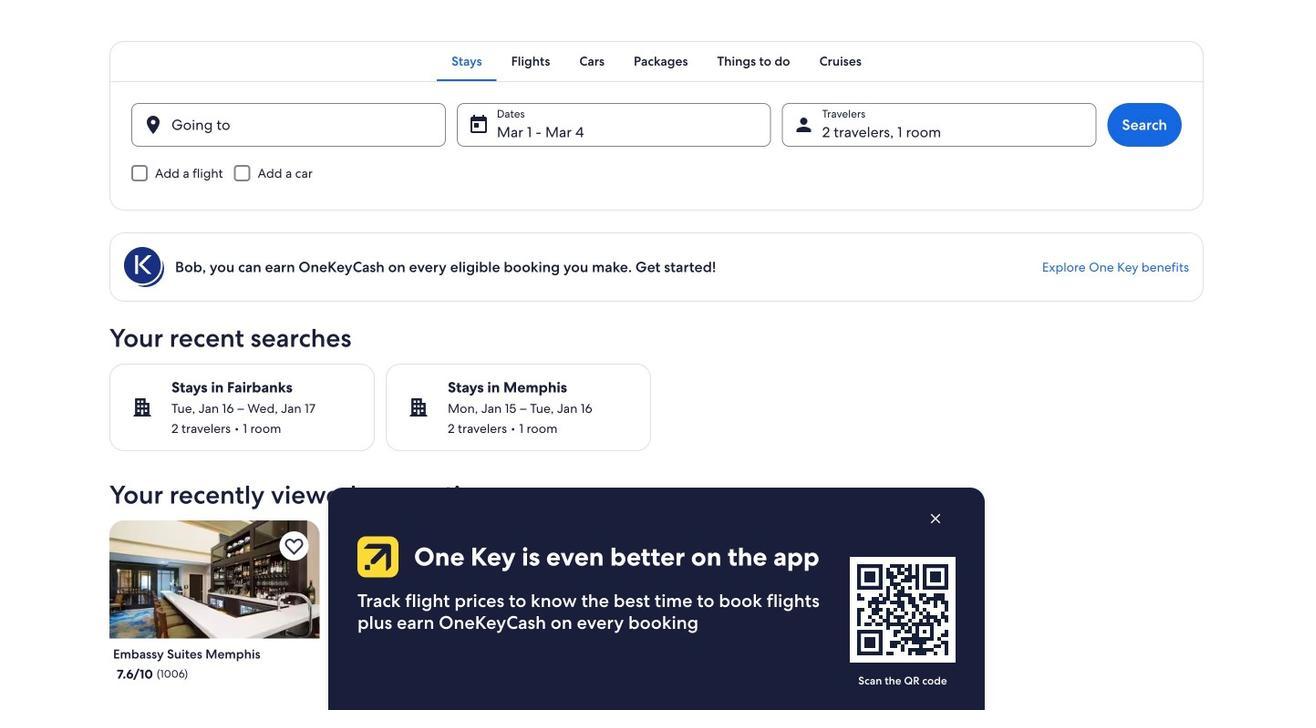 Task type: locate. For each thing, give the bounding box(es) containing it.
Save Embassy Suites Memphis to a trip checkbox
[[280, 532, 309, 561]]

stays image
[[131, 397, 153, 419], [408, 397, 430, 419]]

1 stays image from the left
[[131, 397, 153, 419]]

2 stays image from the left
[[408, 397, 430, 419]]

expedia logo image
[[354, 537, 399, 578]]

tab list
[[109, 41, 1204, 81]]

1 horizontal spatial stays image
[[408, 397, 430, 419]]

0 horizontal spatial stays image
[[131, 397, 153, 419]]



Task type: describe. For each thing, give the bounding box(es) containing it.
bar (on property) image
[[109, 521, 320, 639]]

one key blue tier image
[[124, 247, 164, 287]]

close image
[[928, 511, 944, 527]]

qr code image
[[850, 557, 956, 663]]



Task type: vqa. For each thing, say whether or not it's contained in the screenshot.
EXPEDIA LOGO
yes



